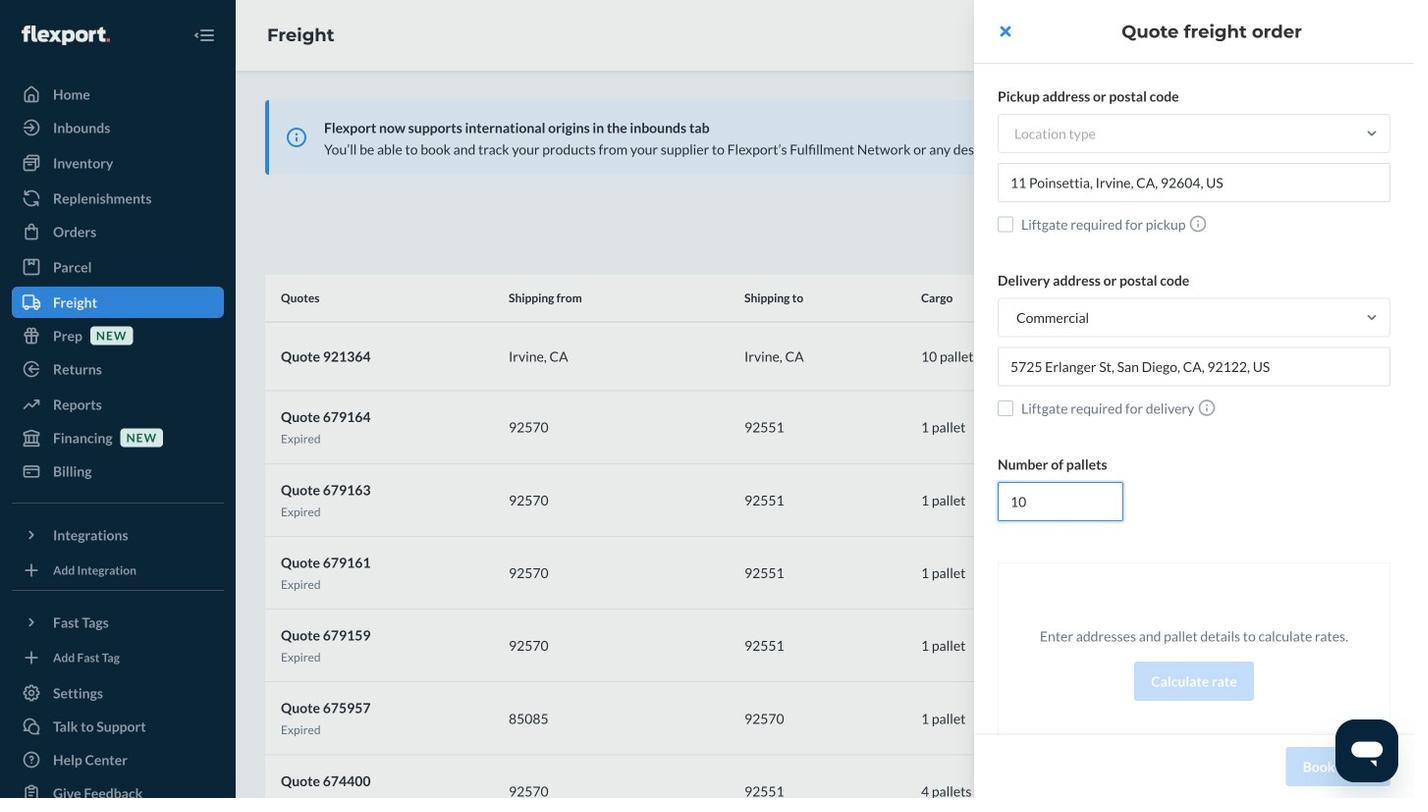 Task type: locate. For each thing, give the bounding box(es) containing it.
None checkbox
[[998, 216, 1014, 232]]

None checkbox
[[998, 400, 1014, 416]]

None number field
[[998, 482, 1124, 522]]



Task type: describe. For each thing, give the bounding box(es) containing it.
close image
[[1000, 24, 1011, 39]]

U.S. address only text field
[[998, 347, 1391, 386]]

U.S. address only text field
[[998, 163, 1391, 202]]



Task type: vqa. For each thing, say whether or not it's contained in the screenshot.
checkbox
yes



